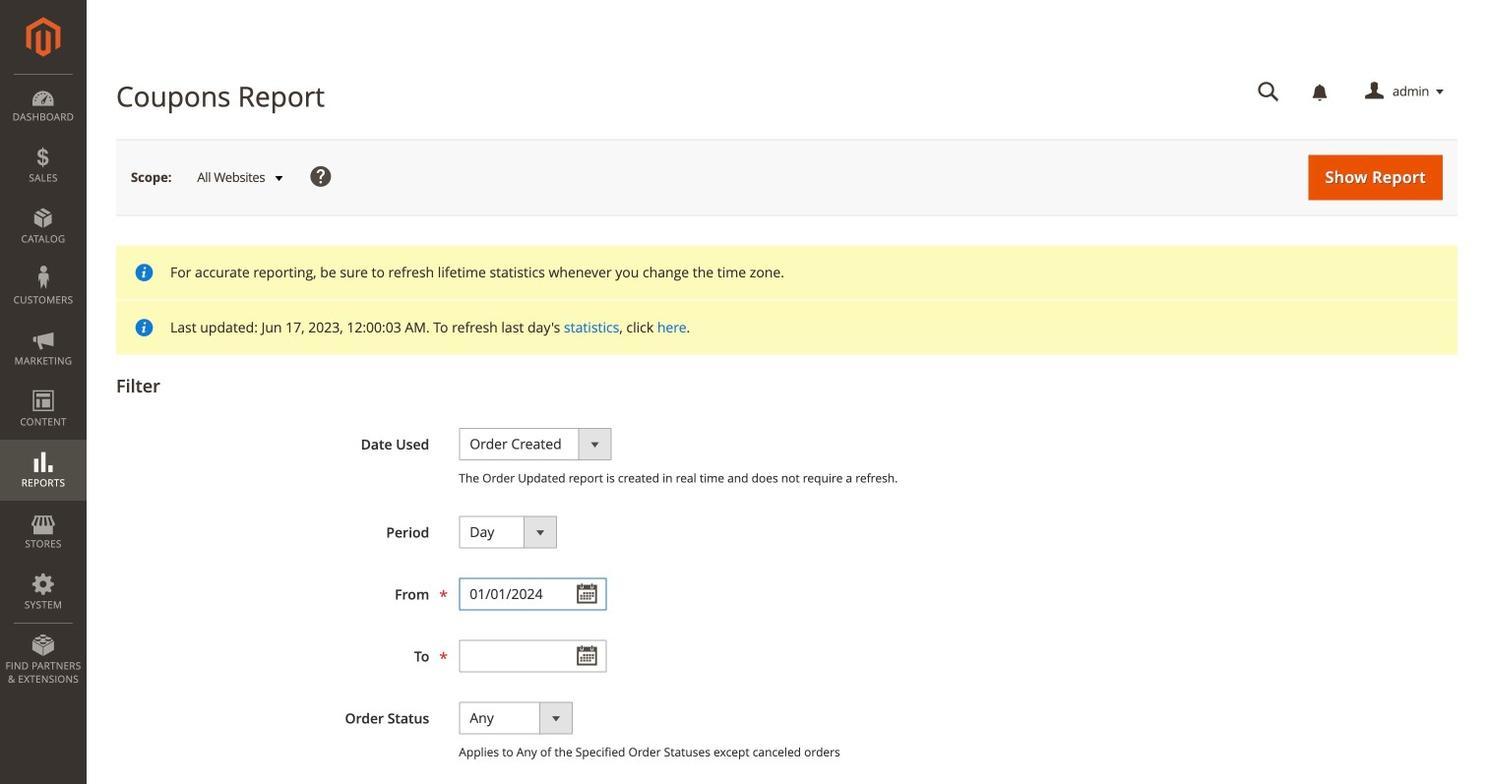 Task type: describe. For each thing, give the bounding box(es) containing it.
magento admin panel image
[[26, 17, 61, 57]]



Task type: locate. For each thing, give the bounding box(es) containing it.
None text field
[[1244, 75, 1293, 109], [459, 578, 607, 611], [459, 640, 607, 673], [1244, 75, 1293, 109], [459, 578, 607, 611], [459, 640, 607, 673]]

menu bar
[[0, 74, 87, 696]]



Task type: vqa. For each thing, say whether or not it's contained in the screenshot.
second TO text box from the left
no



